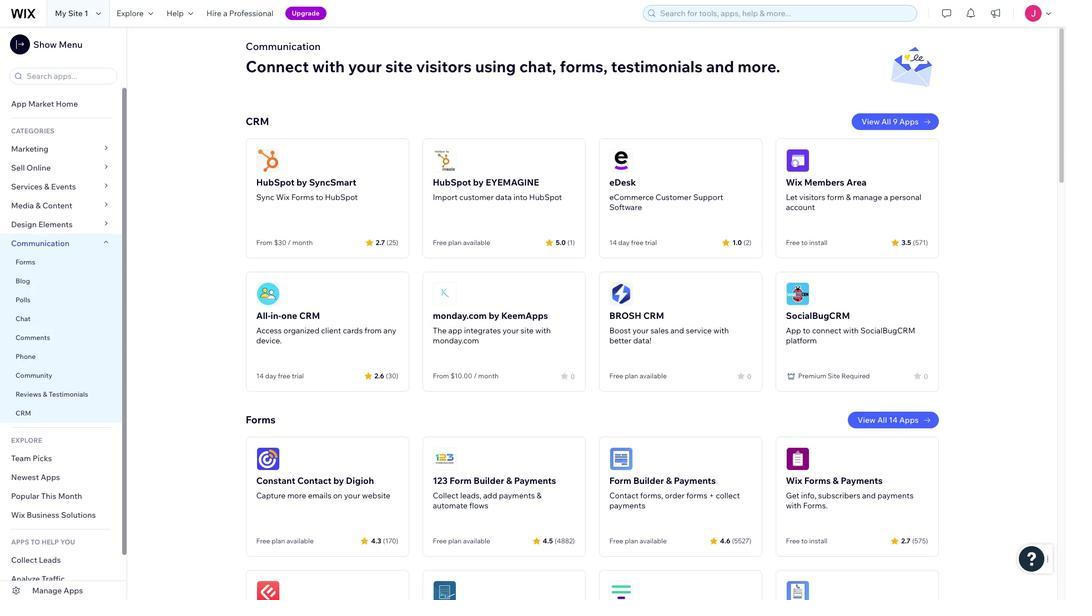 Task type: describe. For each thing, give the bounding box(es) containing it.
view all 14 apps link
[[848, 412, 939, 428]]

services
[[11, 182, 43, 192]]

your inside brosh crm boost your sales and service with better data!
[[633, 326, 649, 336]]

contact inside the form builder & payments contact forms, order forms + collect payments
[[610, 491, 639, 501]]

flows
[[470, 501, 489, 511]]

polls
[[16, 296, 30, 304]]

(2)
[[744, 238, 752, 246]]

site for my
[[68, 8, 83, 18]]

123 form builder & payments logo image
[[433, 447, 456, 471]]

crm inside all-in-one crm access organized client cards from any device.
[[299, 310, 320, 321]]

forms inside sidebar "element"
[[16, 258, 35, 266]]

import
[[433, 192, 458, 202]]

the
[[433, 326, 447, 336]]

3.5
[[902, 238, 912, 246]]

by for keemapps
[[489, 310, 500, 321]]

0 horizontal spatial a
[[223, 8, 228, 18]]

to inside socialbugcrm app to connect with socialbugcrm platform
[[803, 326, 811, 336]]

payments for &
[[499, 491, 535, 501]]

wix forms & payments get info, subscribers and payments with forms.
[[786, 475, 914, 511]]

/ for hubspot
[[288, 238, 291, 247]]

plan for capture
[[272, 537, 285, 545]]

free plan available for capture
[[256, 537, 314, 545]]

into
[[514, 192, 528, 202]]

forms.
[[804, 501, 828, 511]]

Search apps... field
[[23, 68, 113, 84]]

available for contact
[[640, 537, 667, 545]]

service
[[686, 326, 712, 336]]

app
[[449, 326, 463, 336]]

upgrade button
[[285, 7, 327, 20]]

by for eyemagine
[[473, 177, 484, 188]]

reviews & testimonials link
[[0, 385, 122, 404]]

from for hubspot by syncsmart
[[256, 238, 273, 247]]

wix forms & payments logo image
[[786, 447, 810, 471]]

ecommerce
[[610, 192, 654, 202]]

contact inside constant contact by digioh capture more emails on your website
[[298, 475, 332, 486]]

(1)
[[568, 238, 575, 246]]

sidebar element
[[0, 27, 127, 600]]

all for forms
[[878, 415, 888, 425]]

platform
[[786, 336, 817, 346]]

month for monday.com
[[479, 372, 499, 380]]

constant
[[256, 475, 296, 486]]

events
[[51, 182, 76, 192]]

integrates
[[464, 326, 501, 336]]

sell online link
[[0, 158, 122, 177]]

hubspot down syncsmart
[[325, 192, 358, 202]]

wix for solutions
[[11, 510, 25, 520]]

order
[[665, 491, 685, 501]]

plan for contact
[[625, 537, 639, 545]]

apps to help you
[[11, 538, 75, 546]]

in-
[[271, 310, 281, 321]]

view all 14 apps
[[858, 415, 919, 425]]

(25)
[[387, 238, 399, 246]]

access
[[256, 326, 282, 336]]

traffic
[[42, 574, 65, 584]]

business
[[27, 510, 59, 520]]

view all 9 apps link
[[852, 113, 939, 130]]

forms
[[687, 491, 708, 501]]

team
[[11, 453, 31, 463]]

2.6
[[375, 371, 385, 380]]

hubspot up sync
[[256, 177, 295, 188]]

from $10.00 / month
[[433, 372, 499, 380]]

popular this month
[[11, 491, 82, 501]]

forms inside hubspot by syncsmart sync wix forms to hubspot
[[291, 192, 314, 202]]

free for ecommerce
[[632, 238, 644, 247]]

community
[[16, 371, 52, 379]]

plan for customer
[[448, 238, 462, 247]]

data
[[496, 192, 512, 202]]

day for in-
[[265, 372, 277, 380]]

/ for monday.com
[[474, 372, 477, 380]]

add
[[484, 491, 498, 501]]

5.0 (1)
[[556, 238, 575, 246]]

view for forms
[[858, 415, 876, 425]]

my site 1
[[55, 8, 88, 18]]

& inside wix forms & payments get info, subscribers and payments with forms.
[[833, 475, 839, 486]]

crm inside sidebar "element"
[[16, 409, 31, 417]]

explore
[[117, 8, 144, 18]]

leads,
[[461, 491, 482, 501]]

boom form logo image
[[610, 581, 633, 600]]

with inside wix forms & payments get info, subscribers and payments with forms.
[[786, 501, 802, 511]]

wix inside hubspot by syncsmart sync wix forms to hubspot
[[276, 192, 290, 202]]

hire a professional
[[207, 8, 274, 18]]

sales
[[651, 326, 669, 336]]

crm link
[[0, 404, 122, 423]]

forms, inside "communication connect with your site visitors using chat, forms, testimonials and more."
[[560, 57, 608, 76]]

crm inside brosh crm boost your sales and service with better data!
[[644, 310, 665, 321]]

payments inside the 123 form builder & payments collect leads, add payments & automate flows
[[515, 475, 557, 486]]

123
[[433, 475, 448, 486]]

free to install for forms
[[786, 537, 828, 545]]

1 horizontal spatial socialbugcrm
[[861, 326, 916, 336]]

to down account at the right of page
[[802, 238, 808, 247]]

forms link
[[0, 253, 122, 272]]

phone link
[[0, 347, 122, 366]]

wix business solutions
[[11, 510, 96, 520]]

comments link
[[0, 328, 122, 347]]

site inside "communication connect with your site visitors using chat, forms, testimonials and more."
[[386, 57, 413, 76]]

visitors inside wix members area let visitors form & manage a personal account
[[800, 192, 826, 202]]

forms up 'constant contact by digioh logo'
[[246, 413, 276, 426]]

brosh crm boost your sales and service with better data!
[[610, 310, 729, 346]]

$30
[[274, 238, 287, 247]]

on
[[333, 491, 343, 501]]

sync
[[256, 192, 275, 202]]

app inside socialbugcrm app to connect with socialbugcrm platform
[[786, 326, 802, 336]]

9
[[893, 117, 898, 127]]

2.7 for hubspot by syncsmart
[[376, 238, 385, 246]]

team picks
[[11, 453, 52, 463]]

apps
[[11, 538, 29, 546]]

hubspot up import
[[433, 177, 471, 188]]

socialbugcrm logo image
[[786, 282, 810, 306]]

communication for communication
[[11, 238, 71, 248]]

all-in-one crm logo image
[[256, 282, 280, 306]]

members
[[805, 177, 845, 188]]

view for crm
[[862, 117, 880, 127]]

plan for sales
[[625, 372, 639, 380]]

categories
[[11, 127, 54, 135]]

team picks link
[[0, 449, 122, 468]]

14 day free trial for ecommerce
[[610, 238, 657, 247]]

free for get
[[786, 537, 800, 545]]

with inside monday.com by keemapps the app integrates your site with monday.com
[[536, 326, 551, 336]]

14 for in-
[[256, 372, 264, 380]]

manage apps
[[32, 586, 83, 596]]

communication for communication connect with your site visitors using chat, forms, testimonials and more.
[[246, 40, 321, 53]]

app market home
[[11, 99, 78, 109]]

wix members area logo image
[[786, 149, 810, 172]]

free plan available for sales
[[610, 372, 667, 380]]

brosh crm logo image
[[610, 282, 633, 306]]

reviews & testimonials
[[16, 390, 88, 398]]

free plan available for customer
[[433, 238, 491, 247]]

(170)
[[383, 536, 399, 545]]

contact form logo image
[[786, 581, 810, 600]]

builder inside the 123 form builder & payments collect leads, add payments & automate flows
[[474, 475, 505, 486]]

personal
[[891, 192, 922, 202]]

home
[[56, 99, 78, 109]]

1 monday.com from the top
[[433, 310, 487, 321]]

payments for wix
[[841, 475, 883, 486]]

blog link
[[0, 272, 122, 291]]

media & content link
[[0, 196, 122, 215]]

to down forms.
[[802, 537, 808, 545]]

menu
[[59, 39, 83, 50]]

1
[[84, 8, 88, 18]]

your inside "communication connect with your site visitors using chat, forms, testimonials and more."
[[348, 57, 382, 76]]

better
[[610, 336, 632, 346]]

4.5 (4882)
[[543, 536, 575, 545]]

builder inside the form builder & payments contact forms, order forms + collect payments
[[634, 475, 664, 486]]

communication connect with your site visitors using chat, forms, testimonials and more.
[[246, 40, 781, 76]]

blog
[[16, 277, 30, 285]]

+
[[710, 491, 715, 501]]

free for contact
[[610, 537, 624, 545]]

syncsmart
[[309, 177, 356, 188]]

and inside wix forms & payments get info, subscribers and payments with forms.
[[863, 491, 876, 501]]

0 horizontal spatial socialbugcrm
[[786, 310, 851, 321]]

hubspot right into
[[530, 192, 562, 202]]

1.0
[[733, 238, 742, 246]]

device.
[[256, 336, 282, 346]]

install for crm
[[810, 238, 828, 247]]

support
[[694, 192, 724, 202]]

site inside monday.com by keemapps the app integrates your site with monday.com
[[521, 326, 534, 336]]

constant contact by digioh logo image
[[256, 447, 280, 471]]



Task type: locate. For each thing, give the bounding box(es) containing it.
by inside hubspot by syncsmart sync wix forms to hubspot
[[297, 177, 307, 188]]

/ right $10.00
[[474, 372, 477, 380]]

plan down automate
[[448, 537, 462, 545]]

0 horizontal spatial and
[[671, 326, 685, 336]]

forms,
[[560, 57, 608, 76], [641, 491, 664, 501]]

crm up hubspot by syncsmart logo at the top
[[246, 115, 269, 128]]

wix right sync
[[276, 192, 290, 202]]

cards
[[343, 326, 363, 336]]

free down account at the right of page
[[786, 238, 800, 247]]

free to install down account at the right of page
[[786, 238, 828, 247]]

from for monday.com by keemapps
[[433, 372, 449, 380]]

1 vertical spatial socialbugcrm
[[861, 326, 916, 336]]

crm down reviews
[[16, 409, 31, 417]]

all-
[[256, 310, 271, 321]]

0 horizontal spatial payments
[[515, 475, 557, 486]]

0 vertical spatial install
[[810, 238, 828, 247]]

1 horizontal spatial collect
[[433, 491, 459, 501]]

0 horizontal spatial collect
[[11, 555, 37, 565]]

available for sales
[[640, 372, 667, 380]]

plan down capture
[[272, 537, 285, 545]]

0 horizontal spatial forms,
[[560, 57, 608, 76]]

available down more
[[287, 537, 314, 545]]

1 vertical spatial contact
[[610, 491, 639, 501]]

from left $10.00
[[433, 372, 449, 380]]

1 vertical spatial site
[[521, 326, 534, 336]]

1 horizontal spatial communication
[[246, 40, 321, 53]]

1 vertical spatial trial
[[292, 372, 304, 380]]

free down automate
[[433, 537, 447, 545]]

monday.com by keemapps logo image
[[433, 282, 456, 306]]

media
[[11, 201, 34, 211]]

free down capture
[[256, 537, 270, 545]]

0 vertical spatial a
[[223, 8, 228, 18]]

2 free to install from the top
[[786, 537, 828, 545]]

site for premium
[[828, 372, 841, 380]]

free plan available down data!
[[610, 372, 667, 380]]

crm
[[246, 115, 269, 128], [299, 310, 320, 321], [644, 310, 665, 321], [16, 409, 31, 417]]

and left more.
[[707, 57, 735, 76]]

free for capture
[[256, 537, 270, 545]]

1 horizontal spatial 14 day free trial
[[610, 238, 657, 247]]

by up on
[[334, 475, 344, 486]]

view left 9
[[862, 117, 880, 127]]

and right the subscribers at the right of page
[[863, 491, 876, 501]]

payments for payments
[[878, 491, 914, 501]]

to left connect
[[803, 326, 811, 336]]

1 vertical spatial 14
[[256, 372, 264, 380]]

form down form builder & payments  logo
[[610, 475, 632, 486]]

month for hubspot
[[293, 238, 313, 247]]

forms, left order
[[641, 491, 664, 501]]

3 payments from the left
[[841, 475, 883, 486]]

free down get
[[786, 537, 800, 545]]

by up customer
[[473, 177, 484, 188]]

install for forms
[[810, 537, 828, 545]]

0 horizontal spatial 0
[[571, 372, 575, 380]]

0 vertical spatial communication
[[246, 40, 321, 53]]

monday.com by keemapps the app integrates your site with monday.com
[[433, 310, 551, 346]]

plan for payments
[[448, 537, 462, 545]]

collect
[[433, 491, 459, 501], [11, 555, 37, 565]]

month right $30
[[293, 238, 313, 247]]

0 vertical spatial contact
[[298, 475, 332, 486]]

0 horizontal spatial site
[[386, 57, 413, 76]]

form builder & payments  logo image
[[610, 447, 633, 471]]

required
[[842, 372, 870, 380]]

payments
[[499, 491, 535, 501], [878, 491, 914, 501], [610, 501, 646, 511]]

(4882)
[[555, 536, 575, 545]]

forms up the blog
[[16, 258, 35, 266]]

trial down ecommerce
[[645, 238, 657, 247]]

visitors left using
[[416, 57, 472, 76]]

0 horizontal spatial 14
[[256, 372, 264, 380]]

install down account at the right of page
[[810, 238, 828, 247]]

1 horizontal spatial contact
[[610, 491, 639, 501]]

free down device.
[[278, 372, 291, 380]]

free for sales
[[610, 372, 624, 380]]

and inside "communication connect with your site visitors using chat, forms, testimonials and more."
[[707, 57, 735, 76]]

contact up emails
[[298, 475, 332, 486]]

14
[[610, 238, 617, 247], [256, 372, 264, 380], [889, 415, 898, 425]]

app market home link
[[0, 94, 122, 113]]

free down better
[[610, 372, 624, 380]]

14 for ecommerce
[[610, 238, 617, 247]]

crm up organized
[[299, 310, 320, 321]]

free plan available down customer
[[433, 238, 491, 247]]

payments inside wix forms & payments get info, subscribers and payments with forms.
[[878, 491, 914, 501]]

1.0 (2)
[[733, 238, 752, 246]]

connect
[[246, 57, 309, 76]]

month
[[58, 491, 82, 501]]

1 vertical spatial communication
[[11, 238, 71, 248]]

0 vertical spatial visitors
[[416, 57, 472, 76]]

by left syncsmart
[[297, 177, 307, 188]]

1 horizontal spatial a
[[885, 192, 889, 202]]

1 vertical spatial app
[[786, 326, 802, 336]]

your inside constant contact by digioh capture more emails on your website
[[344, 491, 361, 501]]

1 vertical spatial 2.7
[[902, 536, 911, 545]]

customer
[[460, 192, 494, 202]]

2 0 from the left
[[748, 372, 752, 380]]

0 vertical spatial site
[[386, 57, 413, 76]]

14 day free trial down device.
[[256, 372, 304, 380]]

available for customer
[[463, 238, 491, 247]]

day for ecommerce
[[619, 238, 630, 247]]

1 vertical spatial 14 day free trial
[[256, 372, 304, 380]]

a right hire
[[223, 8, 228, 18]]

1 vertical spatial free
[[278, 372, 291, 380]]

0 vertical spatial month
[[293, 238, 313, 247]]

2 horizontal spatial and
[[863, 491, 876, 501]]

plan up 'boom form logo'
[[625, 537, 639, 545]]

communication down design elements
[[11, 238, 71, 248]]

payments inside the form builder & payments contact forms, order forms + collect payments
[[610, 501, 646, 511]]

payments right the add
[[499, 491, 535, 501]]

communication inside "communication connect with your site visitors using chat, forms, testimonials and more."
[[246, 40, 321, 53]]

collect inside collect leads link
[[11, 555, 37, 565]]

forms down syncsmart
[[291, 192, 314, 202]]

digioh
[[346, 475, 374, 486]]

day down device.
[[265, 372, 277, 380]]

payments inside the form builder & payments contact forms, order forms + collect payments
[[674, 475, 716, 486]]

1 horizontal spatial payments
[[674, 475, 716, 486]]

1 horizontal spatial and
[[707, 57, 735, 76]]

trial for one
[[292, 372, 304, 380]]

get
[[786, 491, 800, 501]]

available down customer
[[463, 238, 491, 247]]

site left 1 on the left top
[[68, 8, 83, 18]]

2 vertical spatial and
[[863, 491, 876, 501]]

hire a professional link
[[200, 0, 280, 27]]

2 install from the top
[[810, 537, 828, 545]]

0 horizontal spatial builder
[[474, 475, 505, 486]]

a right manage
[[885, 192, 889, 202]]

forms, inside the form builder & payments contact forms, order forms + collect payments
[[641, 491, 664, 501]]

2 horizontal spatial payments
[[841, 475, 883, 486]]

form up leads, on the left
[[450, 475, 472, 486]]

help
[[42, 538, 59, 546]]

wix for area
[[786, 177, 803, 188]]

1 horizontal spatial form
[[610, 475, 632, 486]]

0 for socialbugcrm
[[924, 372, 929, 380]]

0 horizontal spatial form
[[450, 475, 472, 486]]

socialbugcrm
[[786, 310, 851, 321], [861, 326, 916, 336]]

form inside the 123 form builder & payments collect leads, add payments & automate flows
[[450, 475, 472, 486]]

free up 'boom form logo'
[[610, 537, 624, 545]]

0 horizontal spatial visitors
[[416, 57, 472, 76]]

payments down form builder & payments  logo
[[610, 501, 646, 511]]

0 horizontal spatial trial
[[292, 372, 304, 380]]

crm up sales
[[644, 310, 665, 321]]

services & events link
[[0, 177, 122, 196]]

premium
[[799, 372, 827, 380]]

builder
[[474, 475, 505, 486], [634, 475, 664, 486]]

available for capture
[[287, 537, 314, 545]]

1 install from the top
[[810, 238, 828, 247]]

capture
[[256, 491, 286, 501]]

by for syncsmart
[[297, 177, 307, 188]]

day down software
[[619, 238, 630, 247]]

wix inside wix members area let visitors form & manage a personal account
[[786, 177, 803, 188]]

contact down form builder & payments  logo
[[610, 491, 639, 501]]

available down order
[[640, 537, 667, 545]]

0 horizontal spatial free
[[278, 372, 291, 380]]

popular this month link
[[0, 487, 122, 506]]

magic form builder logo image
[[433, 581, 456, 600]]

2.7 (575)
[[902, 536, 929, 545]]

2 form from the left
[[610, 475, 632, 486]]

0 vertical spatial 2.7
[[376, 238, 385, 246]]

0 horizontal spatial site
[[68, 8, 83, 18]]

free to install for crm
[[786, 238, 828, 247]]

2 payments from the left
[[674, 475, 716, 486]]

epic forms & payments logo image
[[256, 581, 280, 600]]

free for in-
[[278, 372, 291, 380]]

1 vertical spatial install
[[810, 537, 828, 545]]

123 form builder & payments collect leads, add payments & automate flows
[[433, 475, 557, 511]]

help button
[[160, 0, 200, 27]]

monday.com up the app
[[433, 310, 487, 321]]

free down import
[[433, 238, 447, 247]]

available down data!
[[640, 372, 667, 380]]

analyze traffic
[[11, 574, 65, 584]]

1 horizontal spatial day
[[619, 238, 630, 247]]

0 vertical spatial /
[[288, 238, 291, 247]]

2.7 for wix forms & payments
[[902, 536, 911, 545]]

all for crm
[[882, 117, 892, 127]]

account
[[786, 202, 816, 212]]

0 vertical spatial 14 day free trial
[[610, 238, 657, 247]]

by inside hubspot by eyemagine import customer data into hubspot
[[473, 177, 484, 188]]

1 horizontal spatial 0
[[748, 372, 752, 380]]

& inside the form builder & payments contact forms, order forms + collect payments
[[666, 475, 672, 486]]

wix up get
[[786, 475, 803, 486]]

2 horizontal spatial payments
[[878, 491, 914, 501]]

form
[[450, 475, 472, 486], [610, 475, 632, 486]]

marketing
[[11, 144, 48, 154]]

1 payments from the left
[[515, 475, 557, 486]]

plan down data!
[[625, 372, 639, 380]]

socialbugcrm up connect
[[786, 310, 851, 321]]

help
[[167, 8, 184, 18]]

with inside "communication connect with your site visitors using chat, forms, testimonials and more."
[[313, 57, 345, 76]]

from $30 / month
[[256, 238, 313, 247]]

plan down import
[[448, 238, 462, 247]]

wix down popular
[[11, 510, 25, 520]]

and right sales
[[671, 326, 685, 336]]

0 vertical spatial free
[[632, 238, 644, 247]]

free plan available down more
[[256, 537, 314, 545]]

4.6
[[721, 536, 731, 545]]

app left market
[[11, 99, 27, 109]]

polls link
[[0, 291, 122, 309]]

0 horizontal spatial 14 day free trial
[[256, 372, 304, 380]]

trial down organized
[[292, 372, 304, 380]]

collect leads link
[[0, 551, 122, 570]]

payments for form
[[674, 475, 716, 486]]

0 vertical spatial collect
[[433, 491, 459, 501]]

market
[[28, 99, 54, 109]]

& inside wix members area let visitors form & manage a personal account
[[847, 192, 852, 202]]

communication inside sidebar "element"
[[11, 238, 71, 248]]

with inside socialbugcrm app to connect with socialbugcrm platform
[[844, 326, 859, 336]]

1 vertical spatial a
[[885, 192, 889, 202]]

0 horizontal spatial month
[[293, 238, 313, 247]]

0 vertical spatial day
[[619, 238, 630, 247]]

collect down the apps
[[11, 555, 37, 565]]

available down flows
[[463, 537, 491, 545]]

free for payments
[[433, 537, 447, 545]]

0 horizontal spatial contact
[[298, 475, 332, 486]]

wix for &
[[786, 475, 803, 486]]

media & content
[[11, 201, 72, 211]]

install down forms.
[[810, 537, 828, 545]]

0 vertical spatial socialbugcrm
[[786, 310, 851, 321]]

0 horizontal spatial day
[[265, 372, 277, 380]]

1 vertical spatial visitors
[[800, 192, 826, 202]]

1 vertical spatial day
[[265, 372, 277, 380]]

by inside monday.com by keemapps the app integrates your site with monday.com
[[489, 310, 500, 321]]

payments up '2.7 (575)'
[[878, 491, 914, 501]]

monday.com up $10.00
[[433, 336, 479, 346]]

1 horizontal spatial trial
[[645, 238, 657, 247]]

by up integrates
[[489, 310, 500, 321]]

free for customer
[[433, 238, 447, 247]]

forms, right chat,
[[560, 57, 608, 76]]

/ right $30
[[288, 238, 291, 247]]

1 horizontal spatial 2.7
[[902, 536, 911, 545]]

design
[[11, 219, 37, 229]]

boost
[[610, 326, 631, 336]]

my
[[55, 8, 66, 18]]

0 for monday.com by keemapps
[[571, 372, 575, 380]]

1 horizontal spatial month
[[479, 372, 499, 380]]

free for visitors
[[786, 238, 800, 247]]

app left connect
[[786, 326, 802, 336]]

2 horizontal spatial 14
[[889, 415, 898, 425]]

free
[[433, 238, 447, 247], [786, 238, 800, 247], [610, 372, 624, 380], [256, 537, 270, 545], [433, 537, 447, 545], [610, 537, 624, 545], [786, 537, 800, 545]]

analyze traffic link
[[0, 570, 122, 588]]

0 horizontal spatial /
[[288, 238, 291, 247]]

your
[[348, 57, 382, 76], [503, 326, 519, 336], [633, 326, 649, 336], [344, 491, 361, 501]]

a inside wix members area let visitors form & manage a personal account
[[885, 192, 889, 202]]

keemapps
[[502, 310, 548, 321]]

0 vertical spatial forms,
[[560, 57, 608, 76]]

1 horizontal spatial free
[[632, 238, 644, 247]]

1 horizontal spatial 14
[[610, 238, 617, 247]]

wix inside wix forms & payments get info, subscribers and payments with forms.
[[786, 475, 803, 486]]

from left $30
[[256, 238, 273, 247]]

1 horizontal spatial payments
[[610, 501, 646, 511]]

free plan available up 'boom form logo'
[[610, 537, 667, 545]]

1 vertical spatial free to install
[[786, 537, 828, 545]]

hire
[[207, 8, 222, 18]]

app inside sidebar "element"
[[11, 99, 27, 109]]

trial for customer
[[645, 238, 657, 247]]

0 vertical spatial and
[[707, 57, 735, 76]]

1 horizontal spatial site
[[828, 372, 841, 380]]

monday.com
[[433, 310, 487, 321], [433, 336, 479, 346]]

subscribers
[[819, 491, 861, 501]]

1 horizontal spatial from
[[433, 372, 449, 380]]

explore
[[11, 436, 42, 444]]

1 builder from the left
[[474, 475, 505, 486]]

your inside monday.com by keemapps the app integrates your site with monday.com
[[503, 326, 519, 336]]

by inside constant contact by digioh capture more emails on your website
[[334, 475, 344, 486]]

view down 'required'
[[858, 415, 876, 425]]

to down syncsmart
[[316, 192, 323, 202]]

collect down the 123
[[433, 491, 459, 501]]

14 day free trial down software
[[610, 238, 657, 247]]

month
[[293, 238, 313, 247], [479, 372, 499, 380]]

1 horizontal spatial forms,
[[641, 491, 664, 501]]

0
[[571, 372, 575, 380], [748, 372, 752, 380], [924, 372, 929, 380]]

available for payments
[[463, 537, 491, 545]]

1 form from the left
[[450, 475, 472, 486]]

0 horizontal spatial app
[[11, 99, 27, 109]]

hubspot by eyemagine logo image
[[433, 149, 456, 172]]

1 vertical spatial site
[[828, 372, 841, 380]]

free plan available down automate
[[433, 537, 491, 545]]

free down software
[[632, 238, 644, 247]]

newest apps
[[11, 472, 60, 482]]

4.6 (5527)
[[721, 536, 752, 545]]

popular
[[11, 491, 39, 501]]

1 vertical spatial view
[[858, 415, 876, 425]]

sell
[[11, 163, 25, 173]]

1 horizontal spatial visitors
[[800, 192, 826, 202]]

view
[[862, 117, 880, 127], [858, 415, 876, 425]]

wix up let on the top of page
[[786, 177, 803, 188]]

1 vertical spatial from
[[433, 372, 449, 380]]

available
[[463, 238, 491, 247], [640, 372, 667, 380], [287, 537, 314, 545], [463, 537, 491, 545], [640, 537, 667, 545]]

visitors down the members
[[800, 192, 826, 202]]

newest
[[11, 472, 39, 482]]

0 horizontal spatial from
[[256, 238, 273, 247]]

0 vertical spatial site
[[68, 8, 83, 18]]

14 day free trial for in-
[[256, 372, 304, 380]]

with inside brosh crm boost your sales and service with better data!
[[714, 326, 729, 336]]

0 vertical spatial app
[[11, 99, 27, 109]]

collect
[[716, 491, 740, 501]]

professional
[[229, 8, 274, 18]]

one
[[281, 310, 297, 321]]

2 builder from the left
[[634, 475, 664, 486]]

forms inside wix forms & payments get info, subscribers and payments with forms.
[[805, 475, 831, 486]]

2.6 (30)
[[375, 371, 399, 380]]

socialbugcrm up 'required'
[[861, 326, 916, 336]]

free plan available for payments
[[433, 537, 491, 545]]

1 vertical spatial /
[[474, 372, 477, 380]]

emails
[[308, 491, 332, 501]]

0 vertical spatial 14
[[610, 238, 617, 247]]

hubspot by syncsmart logo image
[[256, 149, 280, 172]]

month right $10.00
[[479, 372, 499, 380]]

payments inside the 123 form builder & payments collect leads, add payments & automate flows
[[499, 491, 535, 501]]

chat
[[16, 314, 31, 323]]

1 free to install from the top
[[786, 238, 828, 247]]

edesk logo image
[[610, 149, 633, 172]]

form inside the form builder & payments contact forms, order forms + collect payments
[[610, 475, 632, 486]]

free to install down forms.
[[786, 537, 828, 545]]

0 vertical spatial view
[[862, 117, 880, 127]]

0 vertical spatial monday.com
[[433, 310, 487, 321]]

eyemagine
[[486, 177, 539, 188]]

1 vertical spatial forms,
[[641, 491, 664, 501]]

all
[[882, 117, 892, 127], [878, 415, 888, 425]]

0 vertical spatial all
[[882, 117, 892, 127]]

Search for tools, apps, help & more... field
[[657, 6, 914, 21]]

collect inside the 123 form builder & payments collect leads, add payments & automate flows
[[433, 491, 459, 501]]

wix inside sidebar "element"
[[11, 510, 25, 520]]

1 horizontal spatial app
[[786, 326, 802, 336]]

3 0 from the left
[[924, 372, 929, 380]]

design elements
[[11, 219, 73, 229]]

4.5
[[543, 536, 553, 545]]

2.7 left (575)
[[902, 536, 911, 545]]

communication up connect
[[246, 40, 321, 53]]

and inside brosh crm boost your sales and service with better data!
[[671, 326, 685, 336]]

0 for brosh crm
[[748, 372, 752, 380]]

0 horizontal spatial 2.7
[[376, 238, 385, 246]]

contact
[[298, 475, 332, 486], [610, 491, 639, 501]]

payments inside wix forms & payments get info, subscribers and payments with forms.
[[841, 475, 883, 486]]

free plan available for contact
[[610, 537, 667, 545]]

site right premium
[[828, 372, 841, 380]]

any
[[384, 326, 397, 336]]

1 horizontal spatial site
[[521, 326, 534, 336]]

1 0 from the left
[[571, 372, 575, 380]]

2.7 left (25)
[[376, 238, 385, 246]]

upgrade
[[292, 9, 320, 17]]

form builder & payments contact forms, order forms + collect payments
[[610, 475, 740, 511]]

1 vertical spatial monday.com
[[433, 336, 479, 346]]

2 vertical spatial 14
[[889, 415, 898, 425]]

to inside hubspot by syncsmart sync wix forms to hubspot
[[316, 192, 323, 202]]

1 vertical spatial collect
[[11, 555, 37, 565]]

elements
[[38, 219, 73, 229]]

1 vertical spatial all
[[878, 415, 888, 425]]

5.0
[[556, 238, 566, 246]]

forms up info,
[[805, 475, 831, 486]]

0 horizontal spatial communication
[[11, 238, 71, 248]]

wix
[[786, 177, 803, 188], [276, 192, 290, 202], [786, 475, 803, 486], [11, 510, 25, 520]]

visitors inside "communication connect with your site visitors using chat, forms, testimonials and more."
[[416, 57, 472, 76]]

2 monday.com from the top
[[433, 336, 479, 346]]

organized
[[284, 326, 320, 336]]

0 vertical spatial free to install
[[786, 238, 828, 247]]

1 horizontal spatial /
[[474, 372, 477, 380]]

2 horizontal spatial 0
[[924, 372, 929, 380]]

manage apps link
[[0, 581, 127, 600]]



Task type: vqa. For each thing, say whether or not it's contained in the screenshot.


